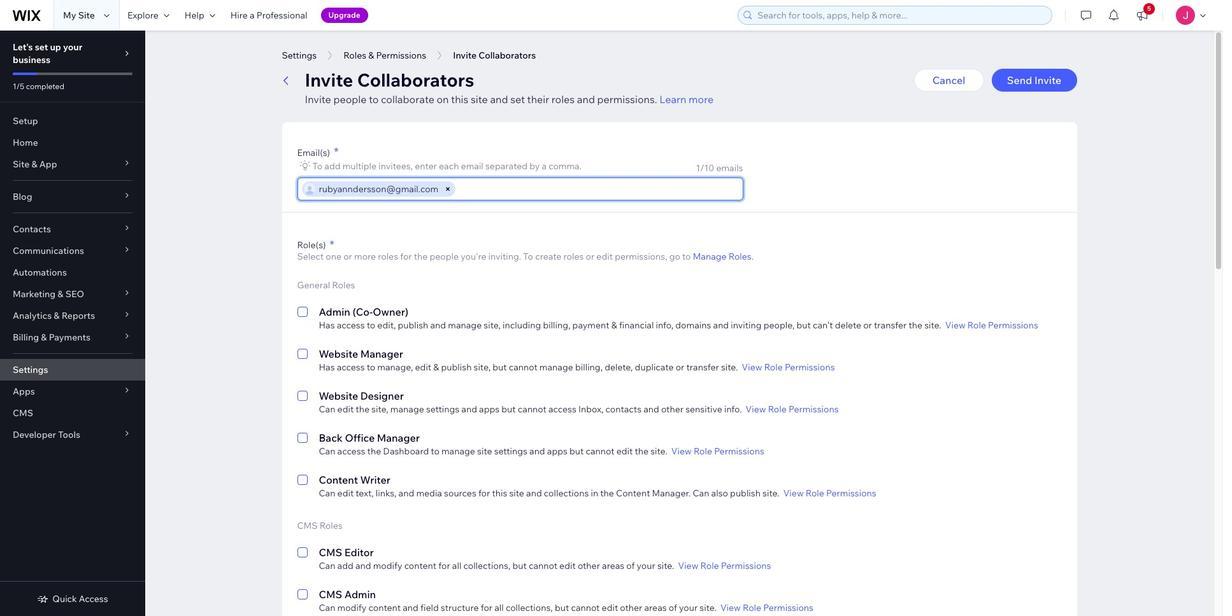 Task type: vqa. For each thing, say whether or not it's contained in the screenshot.


Task type: locate. For each thing, give the bounding box(es) containing it.
contacts button
[[0, 219, 145, 240]]

to left the create
[[524, 251, 534, 263]]

or right delete
[[864, 320, 872, 331]]

hire a professional link
[[223, 0, 315, 31]]

access inside website designer can edit the site, manage settings and apps but cannot access inbox, contacts and other sensitive info. view role permissions
[[549, 404, 577, 416]]

1 horizontal spatial this
[[492, 488, 508, 500]]

* right email(s)
[[334, 145, 339, 159]]

a right by
[[542, 161, 547, 172]]

0 horizontal spatial to
[[313, 161, 323, 172]]

analytics
[[13, 310, 52, 322]]

publish down owner)
[[398, 320, 429, 331]]

the inside website designer can edit the site, manage settings and apps but cannot access inbox, contacts and other sensitive info. view role permissions
[[356, 404, 370, 416]]

can for cms admin
[[319, 603, 336, 614]]

0 vertical spatial this
[[451, 93, 469, 106]]

website inside website designer can edit the site, manage settings and apps but cannot access inbox, contacts and other sensitive info. view role permissions
[[319, 390, 358, 403]]

business
[[13, 54, 50, 66]]

roles right the their
[[552, 93, 575, 106]]

invite collaborators invite people to collaborate on this site and set their roles and permissions. learn more
[[305, 69, 714, 106]]

1 vertical spatial site,
[[474, 362, 491, 374]]

1 vertical spatial to
[[524, 251, 534, 263]]

manager up manage,
[[361, 348, 403, 361]]

1 horizontal spatial people
[[430, 251, 459, 263]]

billing & payments
[[13, 332, 90, 344]]

for up the field
[[439, 561, 450, 572]]

cannot down including in the left bottom of the page
[[509, 362, 538, 374]]

1 vertical spatial content
[[616, 488, 650, 500]]

cannot for editor
[[529, 561, 558, 572]]

1 vertical spatial modify
[[338, 603, 367, 614]]

manage
[[448, 320, 482, 331], [540, 362, 574, 374], [391, 404, 424, 416], [442, 446, 475, 458]]

cms inside sidebar element
[[13, 408, 33, 419]]

but inside cms editor can add and modify content for all collections, but cannot edit other areas of your site. view role permissions
[[513, 561, 527, 572]]

sidebar element
[[0, 31, 145, 617]]

send
[[1008, 74, 1033, 87]]

collections, up structure
[[464, 561, 511, 572]]

permissions.
[[598, 93, 658, 106]]

0 horizontal spatial collaborators
[[357, 69, 474, 91]]

1 horizontal spatial collaborators
[[479, 50, 536, 61]]

1 vertical spatial apps
[[547, 446, 568, 458]]

role inside cms admin can modify content and field structure for all collections, but cannot edit other areas of your site. view role permissions
[[743, 603, 762, 614]]

cms
[[13, 408, 33, 419], [297, 521, 318, 532], [319, 547, 342, 560], [319, 589, 342, 602]]

access up the designer
[[337, 362, 365, 374]]

or inside website manager has access to manage, edit & publish site, but cannot manage billing, delete, duplicate or transfer site. view role permissions
[[676, 362, 685, 374]]

0 vertical spatial admin
[[319, 306, 350, 319]]

more right learn
[[689, 93, 714, 106]]

and inside cms admin can modify content and field structure for all collections, but cannot edit other areas of your site. view role permissions
[[403, 603, 419, 614]]

permissions inside admin (co-owner) has access to edit, publish and manage site, including billing, payment & financial info, domains and inviting people, but can't delete or transfer the site. view role permissions
[[989, 320, 1039, 331]]

1 vertical spatial people
[[430, 251, 459, 263]]

blog button
[[0, 186, 145, 208]]

this inside content writer can edit text, links, and media sources for this site and collections in the content manager. can also publish site. view role permissions
[[492, 488, 508, 500]]

manage up the sources
[[442, 446, 475, 458]]

add down email(s) *
[[325, 161, 341, 172]]

but down cms editor can add and modify content for all collections, but cannot edit other areas of your site. view role permissions
[[555, 603, 569, 614]]

& inside dropdown button
[[41, 332, 47, 344]]

edit inside back office manager can access the dashboard to manage site settings and apps but cannot edit the site. view role permissions
[[617, 446, 633, 458]]

this
[[451, 93, 469, 106], [492, 488, 508, 500]]

manager inside back office manager can access the dashboard to manage site settings and apps but cannot edit the site. view role permissions
[[377, 432, 420, 445]]

set inside "let's set up your business"
[[35, 41, 48, 53]]

cms admin can modify content and field structure for all collections, but cannot edit other areas of your site. view role permissions
[[319, 589, 814, 614]]

site. inside cms editor can add and modify content for all collections, but cannot edit other areas of your site. view role permissions
[[658, 561, 675, 572]]

analytics & reports button
[[0, 305, 145, 327]]

None checkbox
[[297, 347, 308, 374], [297, 389, 308, 416], [297, 588, 308, 614], [297, 347, 308, 374], [297, 389, 308, 416], [297, 588, 308, 614]]

help button
[[177, 0, 223, 31]]

transfer right delete
[[874, 320, 907, 331]]

0 vertical spatial more
[[689, 93, 714, 106]]

but up content writer can edit text, links, and media sources for this site and collections in the content manager. can also publish site. view role permissions
[[570, 446, 584, 458]]

site. inside back office manager can access the dashboard to manage site settings and apps but cannot edit the site. view role permissions
[[651, 446, 668, 458]]

1 vertical spatial admin
[[345, 589, 376, 602]]

access left inbox,
[[549, 404, 577, 416]]

0 horizontal spatial apps
[[479, 404, 500, 416]]

view inside cms editor can add and modify content for all collections, but cannot edit other areas of your site. view role permissions
[[678, 561, 699, 572]]

inviting.
[[489, 251, 522, 263]]

0 horizontal spatial site
[[13, 159, 29, 170]]

cancel button
[[914, 69, 984, 92]]

1 vertical spatial website
[[319, 390, 358, 403]]

collaborators for invite collaborators
[[479, 50, 536, 61]]

learn
[[660, 93, 687, 106]]

0 vertical spatial *
[[334, 145, 339, 159]]

1 vertical spatial all
[[495, 603, 504, 614]]

Search for tools, apps, help & more... field
[[754, 6, 1049, 24]]

collaborators up invite collaborators invite people to collaborate on this site and set their roles and permissions. learn more
[[479, 50, 536, 61]]

setup
[[13, 115, 38, 127]]

0 vertical spatial collaborators
[[479, 50, 536, 61]]

cannot up content writer can edit text, links, and media sources for this site and collections in the content manager. can also publish site. view role permissions
[[586, 446, 615, 458]]

manage inside admin (co-owner) has access to edit, publish and manage site, including billing, payment & financial info, domains and inviting people, but can't delete or transfer the site. view role permissions
[[448, 320, 482, 331]]

to right dashboard
[[431, 446, 440, 458]]

billing
[[13, 332, 39, 344]]

designer
[[361, 390, 404, 403]]

access inside website manager has access to manage, edit & publish site, but cannot manage billing, delete, duplicate or transfer site. view role permissions
[[337, 362, 365, 374]]

a right hire
[[250, 10, 255, 21]]

roles for (co-
[[332, 280, 355, 291]]

0 vertical spatial modify
[[373, 561, 403, 572]]

manager.
[[652, 488, 691, 500]]

add
[[325, 161, 341, 172], [338, 561, 354, 572]]

a
[[250, 10, 255, 21], [542, 161, 547, 172]]

to inside back office manager can access the dashboard to manage site settings and apps but cannot edit the site. view role permissions
[[431, 446, 440, 458]]

edit,
[[378, 320, 396, 331]]

text,
[[356, 488, 374, 500]]

permissions,
[[615, 251, 668, 263]]

billing, left delete,
[[576, 362, 603, 374]]

0 vertical spatial roles
[[344, 50, 367, 61]]

1 horizontal spatial other
[[620, 603, 643, 614]]

1 vertical spatial more
[[354, 251, 376, 263]]

0 vertical spatial billing,
[[543, 320, 571, 331]]

manage roles. button
[[693, 251, 754, 263]]

but inside website designer can edit the site, manage settings and apps but cannot access inbox, contacts and other sensitive info. view role permissions
[[502, 404, 516, 416]]

view role permissions button for content writer
[[784, 488, 877, 500]]

access inside admin (co-owner) has access to edit, publish and manage site, including billing, payment & financial info, domains and inviting people, but can't delete or transfer the site. view role permissions
[[337, 320, 365, 331]]

0 vertical spatial publish
[[398, 320, 429, 331]]

content left manager.
[[616, 488, 650, 500]]

cannot inside cms admin can modify content and field structure for all collections, but cannot edit other areas of your site. view role permissions
[[571, 603, 600, 614]]

0 horizontal spatial content
[[369, 603, 401, 614]]

1 horizontal spatial a
[[542, 161, 547, 172]]

1 vertical spatial site
[[477, 446, 492, 458]]

delete,
[[605, 362, 633, 374]]

links,
[[376, 488, 397, 500]]

1 horizontal spatial apps
[[547, 446, 568, 458]]

1 vertical spatial collections,
[[506, 603, 553, 614]]

owner)
[[373, 306, 409, 319]]

2 horizontal spatial your
[[679, 603, 698, 614]]

admin (co-owner) has access to edit, publish and manage site, including billing, payment & financial info, domains and inviting people, but can't delete or transfer the site. view role permissions
[[319, 306, 1039, 331]]

manage left including in the left bottom of the page
[[448, 320, 482, 331]]

can inside cms editor can add and modify content for all collections, but cannot edit other areas of your site. view role permissions
[[319, 561, 336, 572]]

invite collaborators
[[453, 50, 536, 61]]

collections, down cms editor can add and modify content for all collections, but cannot edit other areas of your site. view role permissions
[[506, 603, 553, 614]]

cms link
[[0, 403, 145, 425]]

site, inside website designer can edit the site, manage settings and apps but cannot access inbox, contacts and other sensitive info. view role permissions
[[372, 404, 389, 416]]

settings for settings button
[[282, 50, 317, 61]]

1 horizontal spatial billing,
[[576, 362, 603, 374]]

duplicate
[[635, 362, 674, 374]]

1 vertical spatial manager
[[377, 432, 420, 445]]

0 horizontal spatial more
[[354, 251, 376, 263]]

0 vertical spatial apps
[[479, 404, 500, 416]]

roles for editor
[[320, 521, 343, 532]]

roles.
[[729, 251, 754, 263]]

people
[[334, 93, 367, 106], [430, 251, 459, 263]]

roles
[[344, 50, 367, 61], [332, 280, 355, 291], [320, 521, 343, 532]]

1 vertical spatial transfer
[[687, 362, 720, 374]]

0 horizontal spatial other
[[578, 561, 600, 572]]

admin down editor
[[345, 589, 376, 602]]

permissions inside cms admin can modify content and field structure for all collections, but cannot edit other areas of your site. view role permissions
[[764, 603, 814, 614]]

collaborators up collaborate
[[357, 69, 474, 91]]

0 horizontal spatial your
[[63, 41, 82, 53]]

admin down general roles
[[319, 306, 350, 319]]

0 horizontal spatial publish
[[398, 320, 429, 331]]

access down '(co-'
[[337, 320, 365, 331]]

content left the field
[[369, 603, 401, 614]]

0 vertical spatial website
[[319, 348, 358, 361]]

1/5
[[13, 82, 24, 91]]

view inside admin (co-owner) has access to edit, publish and manage site, including billing, payment & financial info, domains and inviting people, but can't delete or transfer the site. view role permissions
[[946, 320, 966, 331]]

* for role(s) * select one or more roles for the people you're inviting. to create roles or edit permissions, go to manage roles.
[[330, 238, 334, 252]]

1 vertical spatial add
[[338, 561, 354, 572]]

& for seo
[[58, 289, 63, 300]]

apps up collections
[[547, 446, 568, 458]]

None field
[[460, 178, 739, 200]]

for right the sources
[[479, 488, 490, 500]]

this right the sources
[[492, 488, 508, 500]]

billing & payments button
[[0, 327, 145, 349]]

set left the up
[[35, 41, 48, 53]]

site down home
[[13, 159, 29, 170]]

content writer can edit text, links, and media sources for this site and collections in the content manager. can also publish site. view role permissions
[[319, 474, 877, 500]]

collaborators inside button
[[479, 50, 536, 61]]

0 vertical spatial content
[[405, 561, 437, 572]]

reports
[[62, 310, 95, 322]]

site
[[78, 10, 95, 21], [13, 159, 29, 170]]

0 vertical spatial people
[[334, 93, 367, 106]]

0 vertical spatial site,
[[484, 320, 501, 331]]

view role permissions button for back office manager
[[672, 446, 765, 458]]

your inside "let's set up your business"
[[63, 41, 82, 53]]

2 vertical spatial your
[[679, 603, 698, 614]]

you're
[[461, 251, 487, 263]]

cms inside cms admin can modify content and field structure for all collections, but cannot edit other areas of your site. view role permissions
[[319, 589, 342, 602]]

0 vertical spatial collections,
[[464, 561, 511, 572]]

0 vertical spatial a
[[250, 10, 255, 21]]

emails
[[717, 163, 744, 174]]

site inside invite collaborators invite people to collaborate on this site and set their roles and permissions. learn more
[[471, 93, 488, 106]]

or right the duplicate
[[676, 362, 685, 374]]

for right structure
[[481, 603, 493, 614]]

1 horizontal spatial your
[[637, 561, 656, 572]]

developer
[[13, 430, 56, 441]]

site. inside website manager has access to manage, edit & publish site, but cannot manage billing, delete, duplicate or transfer site. view role permissions
[[722, 362, 738, 374]]

1 vertical spatial has
[[319, 362, 335, 374]]

email
[[461, 161, 484, 172]]

view inside back office manager can access the dashboard to manage site settings and apps but cannot edit the site. view role permissions
[[672, 446, 692, 458]]

5 button
[[1129, 0, 1157, 31]]

1 horizontal spatial settings
[[282, 50, 317, 61]]

this right on
[[451, 93, 469, 106]]

analytics & reports
[[13, 310, 95, 322]]

permissions
[[376, 50, 427, 61], [989, 320, 1039, 331], [785, 362, 835, 374], [789, 404, 839, 416], [715, 446, 765, 458], [827, 488, 877, 500], [721, 561, 772, 572], [764, 603, 814, 614]]

1 horizontal spatial all
[[495, 603, 504, 614]]

1 vertical spatial billing,
[[576, 362, 603, 374]]

site. inside admin (co-owner) has access to edit, publish and manage site, including billing, payment & financial info, domains and inviting people, but can't delete or transfer the site. view role permissions
[[925, 320, 942, 331]]

2 horizontal spatial other
[[662, 404, 684, 416]]

but up back office manager can access the dashboard to manage site settings and apps but cannot edit the site. view role permissions
[[502, 404, 516, 416]]

None checkbox
[[297, 305, 308, 331], [297, 431, 308, 458], [297, 473, 308, 500], [297, 546, 308, 572], [297, 305, 308, 331], [297, 431, 308, 458], [297, 473, 308, 500], [297, 546, 308, 572]]

set left the their
[[511, 93, 525, 106]]

2 website from the top
[[319, 390, 358, 403]]

writer
[[360, 474, 391, 487]]

but up cms admin can modify content and field structure for all collections, but cannot edit other areas of your site. view role permissions
[[513, 561, 527, 572]]

cms for editor
[[319, 547, 342, 560]]

cms for admin
[[319, 589, 342, 602]]

areas inside cms editor can add and modify content for all collections, but cannot edit other areas of your site. view role permissions
[[602, 561, 625, 572]]

site right my in the left top of the page
[[78, 10, 95, 21]]

publish right manage,
[[441, 362, 472, 374]]

for inside role(s) * select one or more roles for the people you're inviting. to create roles or edit permissions, go to manage roles.
[[400, 251, 412, 263]]

edit inside cms admin can modify content and field structure for all collections, but cannot edit other areas of your site. view role permissions
[[602, 603, 618, 614]]

1 horizontal spatial content
[[405, 561, 437, 572]]

site inside content writer can edit text, links, and media sources for this site and collections in the content manager. can also publish site. view role permissions
[[510, 488, 525, 500]]

cannot for manager
[[509, 362, 538, 374]]

permissions inside cms editor can add and modify content for all collections, but cannot edit other areas of your site. view role permissions
[[721, 561, 772, 572]]

0 vertical spatial of
[[627, 561, 635, 572]]

access
[[337, 320, 365, 331], [337, 362, 365, 374], [549, 404, 577, 416], [338, 446, 366, 458]]

apps up back office manager can access the dashboard to manage site settings and apps but cannot edit the site. view role permissions
[[479, 404, 500, 416]]

billing, inside website manager has access to manage, edit & publish site, but cannot manage billing, delete, duplicate or transfer site. view role permissions
[[576, 362, 603, 374]]

0 horizontal spatial billing,
[[543, 320, 571, 331]]

apps
[[13, 386, 35, 398]]

but left can't
[[797, 320, 811, 331]]

can't
[[813, 320, 833, 331]]

site, inside website manager has access to manage, edit & publish site, but cannot manage billing, delete, duplicate or transfer site. view role permissions
[[474, 362, 491, 374]]

1 horizontal spatial to
[[524, 251, 534, 263]]

1 vertical spatial areas
[[645, 603, 667, 614]]

back
[[319, 432, 343, 445]]

manage down the designer
[[391, 404, 424, 416]]

edit inside website manager has access to manage, edit & publish site, but cannot manage billing, delete, duplicate or transfer site. view role permissions
[[415, 362, 432, 374]]

areas
[[602, 561, 625, 572], [645, 603, 667, 614]]

1 vertical spatial site
[[13, 159, 29, 170]]

to inside website manager has access to manage, edit & publish site, but cannot manage billing, delete, duplicate or transfer site. view role permissions
[[367, 362, 376, 374]]

0 vertical spatial settings
[[426, 404, 460, 416]]

explore
[[127, 10, 159, 21]]

1 horizontal spatial of
[[669, 603, 677, 614]]

0 horizontal spatial of
[[627, 561, 635, 572]]

cms inside cms editor can add and modify content for all collections, but cannot edit other areas of your site. view role permissions
[[319, 547, 342, 560]]

0 vertical spatial site
[[471, 93, 488, 106]]

or
[[344, 251, 352, 263], [586, 251, 595, 263], [864, 320, 872, 331], [676, 362, 685, 374]]

people down roles & permissions button
[[334, 93, 367, 106]]

1 vertical spatial collaborators
[[357, 69, 474, 91]]

completed
[[26, 82, 64, 91]]

quick access button
[[37, 594, 108, 606]]

can inside website designer can edit the site, manage settings and apps but cannot access inbox, contacts and other sensitive info. view role permissions
[[319, 404, 336, 416]]

of inside cms editor can add and modify content for all collections, but cannot edit other areas of your site. view role permissions
[[627, 561, 635, 572]]

0 vertical spatial content
[[319, 474, 358, 487]]

site inside popup button
[[13, 159, 29, 170]]

roles inside invite collaborators invite people to collaborate on this site and set their roles and permissions. learn more
[[552, 93, 575, 106]]

roles right one in the left top of the page
[[378, 251, 398, 263]]

to left collaborate
[[369, 93, 379, 106]]

to right go
[[683, 251, 691, 263]]

edit inside cms editor can add and modify content for all collections, but cannot edit other areas of your site. view role permissions
[[560, 561, 576, 572]]

permissions inside back office manager can access the dashboard to manage site settings and apps but cannot edit the site. view role permissions
[[715, 446, 765, 458]]

or right one in the left top of the page
[[344, 251, 352, 263]]

* right role(s)
[[330, 238, 334, 252]]

to left manage,
[[367, 362, 376, 374]]

content up text, at the left of page
[[319, 474, 358, 487]]

manager up dashboard
[[377, 432, 420, 445]]

settings down professional
[[282, 50, 317, 61]]

website inside website manager has access to manage, edit & publish site, but cannot manage billing, delete, duplicate or transfer site. view role permissions
[[319, 348, 358, 361]]

&
[[369, 50, 374, 61], [31, 159, 37, 170], [58, 289, 63, 300], [54, 310, 60, 322], [612, 320, 617, 331], [41, 332, 47, 344], [434, 362, 439, 374]]

financial
[[619, 320, 654, 331]]

people left you're
[[430, 251, 459, 263]]

1 horizontal spatial transfer
[[874, 320, 907, 331]]

& inside button
[[369, 50, 374, 61]]

1 vertical spatial your
[[637, 561, 656, 572]]

1 vertical spatial this
[[492, 488, 508, 500]]

0 horizontal spatial all
[[452, 561, 462, 572]]

for inside cms editor can add and modify content for all collections, but cannot edit other areas of your site. view role permissions
[[439, 561, 450, 572]]

manage up website designer can edit the site, manage settings and apps but cannot access inbox, contacts and other sensitive info. view role permissions
[[540, 362, 574, 374]]

website up back
[[319, 390, 358, 403]]

for up owner)
[[400, 251, 412, 263]]

1 vertical spatial *
[[330, 238, 334, 252]]

1 vertical spatial of
[[669, 603, 677, 614]]

2 vertical spatial roles
[[320, 521, 343, 532]]

more inside role(s) * select one or more roles for the people you're inviting. to create roles or edit permissions, go to manage roles.
[[354, 251, 376, 263]]

0 vertical spatial site
[[78, 10, 95, 21]]

cannot up back office manager can access the dashboard to manage site settings and apps but cannot edit the site. view role permissions
[[518, 404, 547, 416]]

cannot inside website manager has access to manage, edit & publish site, but cannot manage billing, delete, duplicate or transfer site. view role permissions
[[509, 362, 538, 374]]

apps inside website designer can edit the site, manage settings and apps but cannot access inbox, contacts and other sensitive info. view role permissions
[[479, 404, 500, 416]]

invite collaborators button
[[447, 46, 543, 65]]

0 vertical spatial other
[[662, 404, 684, 416]]

settings up apps
[[13, 365, 48, 376]]

cannot down cms editor can add and modify content for all collections, but cannot edit other areas of your site. view role permissions
[[571, 603, 600, 614]]

2 vertical spatial publish
[[731, 488, 761, 500]]

2 horizontal spatial publish
[[731, 488, 761, 500]]

content up the field
[[405, 561, 437, 572]]

of
[[627, 561, 635, 572], [669, 603, 677, 614]]

roles
[[552, 93, 575, 106], [378, 251, 398, 263], [564, 251, 584, 263]]

website for website manager
[[319, 348, 358, 361]]

1 vertical spatial settings
[[13, 365, 48, 376]]

billing,
[[543, 320, 571, 331], [576, 362, 603, 374]]

0 horizontal spatial modify
[[338, 603, 367, 614]]

0 vertical spatial your
[[63, 41, 82, 53]]

1 vertical spatial content
[[369, 603, 401, 614]]

2 vertical spatial site
[[510, 488, 525, 500]]

role(s)
[[297, 240, 326, 251]]

billing, left payment
[[543, 320, 571, 331]]

2 has from the top
[[319, 362, 335, 374]]

edit inside role(s) * select one or more roles for the people you're inviting. to create roles or edit permissions, go to manage roles.
[[597, 251, 613, 263]]

site & app button
[[0, 154, 145, 175]]

& for payments
[[41, 332, 47, 344]]

to left edit,
[[367, 320, 376, 331]]

0 vertical spatial set
[[35, 41, 48, 53]]

1 horizontal spatial content
[[616, 488, 650, 500]]

access down office
[[338, 446, 366, 458]]

to
[[369, 93, 379, 106], [683, 251, 691, 263], [367, 320, 376, 331], [367, 362, 376, 374], [431, 446, 440, 458]]

collections, inside cms admin can modify content and field structure for all collections, but cannot edit other areas of your site. view role permissions
[[506, 603, 553, 614]]

1 horizontal spatial settings
[[494, 446, 528, 458]]

transfer up sensitive
[[687, 362, 720, 374]]

transfer inside website manager has access to manage, edit & publish site, but cannot manage billing, delete, duplicate or transfer site. view role permissions
[[687, 362, 720, 374]]

edit inside content writer can edit text, links, and media sources for this site and collections in the content manager. can also publish site. view role permissions
[[338, 488, 354, 500]]

0 horizontal spatial transfer
[[687, 362, 720, 374]]

tools
[[58, 430, 80, 441]]

to down email(s)
[[313, 161, 323, 172]]

website
[[319, 348, 358, 361], [319, 390, 358, 403]]

1 website from the top
[[319, 348, 358, 361]]

all up structure
[[452, 561, 462, 572]]

more right one in the left top of the page
[[354, 251, 376, 263]]

role inside content writer can edit text, links, and media sources for this site and collections in the content manager. can also publish site. view role permissions
[[806, 488, 825, 500]]

site.
[[925, 320, 942, 331], [722, 362, 738, 374], [651, 446, 668, 458], [763, 488, 780, 500], [658, 561, 675, 572], [700, 603, 717, 614]]

view role permissions button for cms admin
[[721, 603, 814, 614]]

0 horizontal spatial set
[[35, 41, 48, 53]]

site
[[471, 93, 488, 106], [477, 446, 492, 458], [510, 488, 525, 500]]

1 horizontal spatial modify
[[373, 561, 403, 572]]

1 vertical spatial publish
[[441, 362, 472, 374]]

view inside cms admin can modify content and field structure for all collections, but cannot edit other areas of your site. view role permissions
[[721, 603, 741, 614]]

view role permissions button for admin (co-owner)
[[946, 320, 1039, 331]]

collaborators inside invite collaborators invite people to collaborate on this site and set their roles and permissions. learn more
[[357, 69, 474, 91]]

1 has from the top
[[319, 320, 335, 331]]

2 vertical spatial site,
[[372, 404, 389, 416]]

* inside role(s) * select one or more roles for the people you're inviting. to create roles or edit permissions, go to manage roles.
[[330, 238, 334, 252]]

publish right also
[[731, 488, 761, 500]]

publish inside admin (co-owner) has access to edit, publish and manage site, including billing, payment & financial info, domains and inviting people, but can't delete or transfer the site. view role permissions
[[398, 320, 429, 331]]

1 vertical spatial other
[[578, 561, 600, 572]]

publish inside website manager has access to manage, edit & publish site, but cannot manage billing, delete, duplicate or transfer site. view role permissions
[[441, 362, 472, 374]]

quick access
[[52, 594, 108, 606]]

roles & permissions
[[344, 50, 427, 61]]

including
[[503, 320, 541, 331]]

can inside cms admin can modify content and field structure for all collections, but cannot edit other areas of your site. view role permissions
[[319, 603, 336, 614]]

1 horizontal spatial areas
[[645, 603, 667, 614]]

all right structure
[[495, 603, 504, 614]]

modify inside cms admin can modify content and field structure for all collections, but cannot edit other areas of your site. view role permissions
[[338, 603, 367, 614]]

back office manager can access the dashboard to manage site settings and apps but cannot edit the site. view role permissions
[[319, 432, 765, 458]]

0 vertical spatial settings
[[282, 50, 317, 61]]

publish
[[398, 320, 429, 331], [441, 362, 472, 374], [731, 488, 761, 500]]

1 horizontal spatial set
[[511, 93, 525, 106]]

0 horizontal spatial areas
[[602, 561, 625, 572]]

add down editor
[[338, 561, 354, 572]]

dashboard
[[383, 446, 429, 458]]

but down including in the left bottom of the page
[[493, 362, 507, 374]]

0 vertical spatial transfer
[[874, 320, 907, 331]]

cannot up cms admin can modify content and field structure for all collections, but cannot edit other areas of your site. view role permissions
[[529, 561, 558, 572]]

website down '(co-'
[[319, 348, 358, 361]]

settings inside button
[[282, 50, 317, 61]]



Task type: describe. For each thing, give the bounding box(es) containing it.
role inside cms editor can add and modify content for all collections, but cannot edit other areas of your site. view role permissions
[[701, 561, 719, 572]]

people inside invite collaborators invite people to collaborate on this site and set their roles and permissions. learn more
[[334, 93, 367, 106]]

info,
[[656, 320, 674, 331]]

can for cms editor
[[319, 561, 336, 572]]

automations link
[[0, 262, 145, 284]]

to inside admin (co-owner) has access to edit, publish and manage site, including billing, payment & financial info, domains and inviting people, but can't delete or transfer the site. view role permissions
[[367, 320, 376, 331]]

email(s)
[[297, 147, 330, 159]]

roles & permissions button
[[337, 46, 433, 65]]

my
[[63, 10, 76, 21]]

0 horizontal spatial content
[[319, 474, 358, 487]]

content inside cms editor can add and modify content for all collections, but cannot edit other areas of your site. view role permissions
[[405, 561, 437, 572]]

transfer inside admin (co-owner) has access to edit, publish and manage site, including billing, payment & financial info, domains and inviting people, but can't delete or transfer the site. view role permissions
[[874, 320, 907, 331]]

1 vertical spatial a
[[542, 161, 547, 172]]

edit inside website designer can edit the site, manage settings and apps but cannot access inbox, contacts and other sensitive info. view role permissions
[[338, 404, 354, 416]]

website for website designer
[[319, 390, 358, 403]]

manage inside website manager has access to manage, edit & publish site, but cannot manage billing, delete, duplicate or transfer site. view role permissions
[[540, 362, 574, 374]]

but inside admin (co-owner) has access to edit, publish and manage site, including billing, payment & financial info, domains and inviting people, but can't delete or transfer the site. view role permissions
[[797, 320, 811, 331]]

marketing & seo button
[[0, 284, 145, 305]]

cannot for designer
[[518, 404, 547, 416]]

(co-
[[353, 306, 373, 319]]

let's set up your business
[[13, 41, 82, 66]]

permissions inside website designer can edit the site, manage settings and apps but cannot access inbox, contacts and other sensitive info. view role permissions
[[789, 404, 839, 416]]

up
[[50, 41, 61, 53]]

role inside website manager has access to manage, edit & publish site, but cannot manage billing, delete, duplicate or transfer site. view role permissions
[[765, 362, 783, 374]]

my site
[[63, 10, 95, 21]]

apps button
[[0, 381, 145, 403]]

apps inside back office manager can access the dashboard to manage site settings and apps but cannot edit the site. view role permissions
[[547, 446, 568, 458]]

their
[[527, 93, 550, 106]]

admin inside admin (co-owner) has access to edit, publish and manage site, including billing, payment & financial info, domains and inviting people, but can't delete or transfer the site. view role permissions
[[319, 306, 350, 319]]

billing, inside admin (co-owner) has access to edit, publish and manage site, including billing, payment & financial info, domains and inviting people, but can't delete or transfer the site. view role permissions
[[543, 320, 571, 331]]

site. inside content writer can edit text, links, and media sources for this site and collections in the content manager. can also publish site. view role permissions
[[763, 488, 780, 500]]

cancel
[[933, 74, 966, 87]]

blog
[[13, 191, 32, 203]]

all inside cms admin can modify content and field structure for all collections, but cannot edit other areas of your site. view role permissions
[[495, 603, 504, 614]]

manage inside back office manager can access the dashboard to manage site settings and apps but cannot edit the site. view role permissions
[[442, 446, 475, 458]]

can for content writer
[[319, 488, 336, 500]]

view role permissions button for website designer
[[746, 404, 839, 416]]

the inside admin (co-owner) has access to edit, publish and manage site, including billing, payment & financial info, domains and inviting people, but can't delete or transfer the site. view role permissions
[[909, 320, 923, 331]]

your inside cms admin can modify content and field structure for all collections, but cannot edit other areas of your site. view role permissions
[[679, 603, 698, 614]]

1 horizontal spatial site
[[78, 10, 95, 21]]

manager inside website manager has access to manage, edit & publish site, but cannot manage billing, delete, duplicate or transfer site. view role permissions
[[361, 348, 403, 361]]

can inside back office manager can access the dashboard to manage site settings and apps but cannot edit the site. view role permissions
[[319, 446, 336, 458]]

domains
[[676, 320, 712, 331]]

for inside content writer can edit text, links, and media sources for this site and collections in the content manager. can also publish site. view role permissions
[[479, 488, 490, 500]]

payments
[[49, 332, 90, 344]]

payment
[[573, 320, 610, 331]]

the inside role(s) * select one or more roles for the people you're inviting. to create roles or edit permissions, go to manage roles.
[[414, 251, 428, 263]]

marketing & seo
[[13, 289, 84, 300]]

all inside cms editor can add and modify content for all collections, but cannot edit other areas of your site. view role permissions
[[452, 561, 462, 572]]

your inside cms editor can add and modify content for all collections, but cannot edit other areas of your site. view role permissions
[[637, 561, 656, 572]]

& for permissions
[[369, 50, 374, 61]]

on
[[437, 93, 449, 106]]

to inside role(s) * select one or more roles for the people you're inviting. to create roles or edit permissions, go to manage roles.
[[524, 251, 534, 263]]

site. inside cms admin can modify content and field structure for all collections, but cannot edit other areas of your site. view role permissions
[[700, 603, 717, 614]]

role inside website designer can edit the site, manage settings and apps but cannot access inbox, contacts and other sensitive info. view role permissions
[[768, 404, 787, 416]]

seo
[[65, 289, 84, 300]]

access inside back office manager can access the dashboard to manage site settings and apps but cannot edit the site. view role permissions
[[338, 446, 366, 458]]

create
[[536, 251, 562, 263]]

comma.
[[549, 161, 582, 172]]

settings inside back office manager can access the dashboard to manage site settings and apps but cannot edit the site. view role permissions
[[494, 446, 528, 458]]

site inside back office manager can access the dashboard to manage site settings and apps but cannot edit the site. view role permissions
[[477, 446, 492, 458]]

to add multiple invitees, enter each email separated by a comma.
[[313, 161, 582, 172]]

other inside cms admin can modify content and field structure for all collections, but cannot edit other areas of your site. view role permissions
[[620, 603, 643, 614]]

of inside cms admin can modify content and field structure for all collections, but cannot edit other areas of your site. view role permissions
[[669, 603, 677, 614]]

has inside website manager has access to manage, edit & publish site, but cannot manage billing, delete, duplicate or transfer site. view role permissions
[[319, 362, 335, 374]]

0 vertical spatial to
[[313, 161, 323, 172]]

* for email(s) *
[[334, 145, 339, 159]]

multiple
[[343, 161, 377, 172]]

to inside role(s) * select one or more roles for the people you're inviting. to create roles or edit permissions, go to manage roles.
[[683, 251, 691, 263]]

delete
[[835, 320, 862, 331]]

also
[[712, 488, 729, 500]]

manage inside website designer can edit the site, manage settings and apps but cannot access inbox, contacts and other sensitive info. view role permissions
[[391, 404, 424, 416]]

website designer can edit the site, manage settings and apps but cannot access inbox, contacts and other sensitive info. view role permissions
[[319, 390, 839, 416]]

settings inside website designer can edit the site, manage settings and apps but cannot access inbox, contacts and other sensitive info. view role permissions
[[426, 404, 460, 416]]

site, inside admin (co-owner) has access to edit, publish and manage site, including billing, payment & financial info, domains and inviting people, but can't delete or transfer the site. view role permissions
[[484, 320, 501, 331]]

view role permissions button for cms editor
[[678, 561, 772, 572]]

permissions inside content writer can edit text, links, and media sources for this site and collections in the content manager. can also publish site. view role permissions
[[827, 488, 877, 500]]

& for app
[[31, 159, 37, 170]]

structure
[[441, 603, 479, 614]]

more inside invite collaborators invite people to collaborate on this site and set their roles and permissions. learn more
[[689, 93, 714, 106]]

site & app
[[13, 159, 57, 170]]

upgrade
[[329, 10, 361, 20]]

collaborate
[[381, 93, 435, 106]]

developer tools button
[[0, 425, 145, 446]]

sensitive
[[686, 404, 723, 416]]

communications
[[13, 245, 84, 257]]

settings button
[[276, 46, 323, 65]]

collaborators for invite collaborators invite people to collaborate on this site and set their roles and permissions. learn more
[[357, 69, 474, 91]]

cms editor can add and modify content for all collections, but cannot edit other areas of your site. view role permissions
[[319, 547, 772, 572]]

role(s) * select one or more roles for the people you're inviting. to create roles or edit permissions, go to manage roles.
[[297, 238, 754, 263]]

has inside admin (co-owner) has access to edit, publish and manage site, including billing, payment & financial info, domains and inviting people, but can't delete or transfer the site. view role permissions
[[319, 320, 335, 331]]

& for reports
[[54, 310, 60, 322]]

invitees,
[[379, 161, 413, 172]]

automations
[[13, 267, 67, 279]]

0 vertical spatial add
[[325, 161, 341, 172]]

field
[[421, 603, 439, 614]]

manage
[[693, 251, 727, 263]]

people,
[[764, 320, 795, 331]]

inbox,
[[579, 404, 604, 416]]

view inside website manager has access to manage, edit & publish site, but cannot manage billing, delete, duplicate or transfer site. view role permissions
[[742, 362, 763, 374]]

other inside cms editor can add and modify content for all collections, but cannot edit other areas of your site. view role permissions
[[578, 561, 600, 572]]

hire a professional
[[231, 10, 308, 21]]

in
[[591, 488, 599, 500]]

or inside admin (co-owner) has access to edit, publish and manage site, including billing, payment & financial info, domains and inviting people, but can't delete or transfer the site. view role permissions
[[864, 320, 872, 331]]

0 horizontal spatial a
[[250, 10, 255, 21]]

but inside cms admin can modify content and field structure for all collections, but cannot edit other areas of your site. view role permissions
[[555, 603, 569, 614]]

people inside role(s) * select one or more roles for the people you're inviting. to create roles or edit permissions, go to manage roles.
[[430, 251, 459, 263]]

5
[[1148, 4, 1152, 13]]

view inside website designer can edit the site, manage settings and apps but cannot access inbox, contacts and other sensitive info. view role permissions
[[746, 404, 766, 416]]

collections
[[544, 488, 589, 500]]

1/10
[[696, 163, 715, 174]]

each
[[439, 161, 459, 172]]

cms roles
[[297, 521, 343, 532]]

settings link
[[0, 359, 145, 381]]

to inside invite collaborators invite people to collaborate on this site and set their roles and permissions. learn more
[[369, 93, 379, 106]]

email(s) *
[[297, 145, 339, 159]]

collections, inside cms editor can add and modify content for all collections, but cannot edit other areas of your site. view role permissions
[[464, 561, 511, 572]]

roles right the create
[[564, 251, 584, 263]]

contacts
[[13, 224, 51, 235]]

can for website designer
[[319, 404, 336, 416]]

general roles
[[297, 280, 355, 291]]

role inside back office manager can access the dashboard to manage site settings and apps but cannot edit the site. view role permissions
[[694, 446, 713, 458]]

or right the create
[[586, 251, 595, 263]]

add inside cms editor can add and modify content for all collections, but cannot edit other areas of your site. view role permissions
[[338, 561, 354, 572]]

set inside invite collaborators invite people to collaborate on this site and set their roles and permissions. learn more
[[511, 93, 525, 106]]

& inside admin (co-owner) has access to edit, publish and manage site, including billing, payment & financial info, domains and inviting people, but can't delete or transfer the site. view role permissions
[[612, 320, 617, 331]]

general
[[297, 280, 330, 291]]

upgrade button
[[321, 8, 368, 23]]

& inside website manager has access to manage, edit & publish site, but cannot manage billing, delete, duplicate or transfer site. view role permissions
[[434, 362, 439, 374]]

home
[[13, 137, 38, 149]]

let's
[[13, 41, 33, 53]]

cms for roles
[[297, 521, 318, 532]]

sources
[[444, 488, 477, 500]]

1/10 emails
[[696, 163, 744, 174]]

and inside cms editor can add and modify content for all collections, but cannot edit other areas of your site. view role permissions
[[356, 561, 371, 572]]

editor
[[345, 547, 374, 560]]

areas inside cms admin can modify content and field structure for all collections, but cannot edit other areas of your site. view role permissions
[[645, 603, 667, 614]]

and inside back office manager can access the dashboard to manage site settings and apps but cannot edit the site. view role permissions
[[530, 446, 545, 458]]

send invite
[[1008, 74, 1062, 87]]

learn more link
[[660, 93, 714, 106]]

cannot inside back office manager can access the dashboard to manage site settings and apps but cannot edit the site. view role permissions
[[586, 446, 615, 458]]

contacts
[[606, 404, 642, 416]]

modify inside cms editor can add and modify content for all collections, but cannot edit other areas of your site. view role permissions
[[373, 561, 403, 572]]

inviting
[[731, 320, 762, 331]]

the inside content writer can edit text, links, and media sources for this site and collections in the content manager. can also publish site. view role permissions
[[601, 488, 614, 500]]

for inside cms admin can modify content and field structure for all collections, but cannot edit other areas of your site. view role permissions
[[481, 603, 493, 614]]

this inside invite collaborators invite people to collaborate on this site and set their roles and permissions. learn more
[[451, 93, 469, 106]]

publish inside content writer can edit text, links, and media sources for this site and collections in the content manager. can also publish site. view role permissions
[[731, 488, 761, 500]]

app
[[39, 159, 57, 170]]

roles inside button
[[344, 50, 367, 61]]

but inside website manager has access to manage, edit & publish site, but cannot manage billing, delete, duplicate or transfer site. view role permissions
[[493, 362, 507, 374]]

settings for the settings link
[[13, 365, 48, 376]]

view inside content writer can edit text, links, and media sources for this site and collections in the content manager. can also publish site. view role permissions
[[784, 488, 804, 500]]

view role permissions button for website manager
[[742, 362, 835, 374]]



